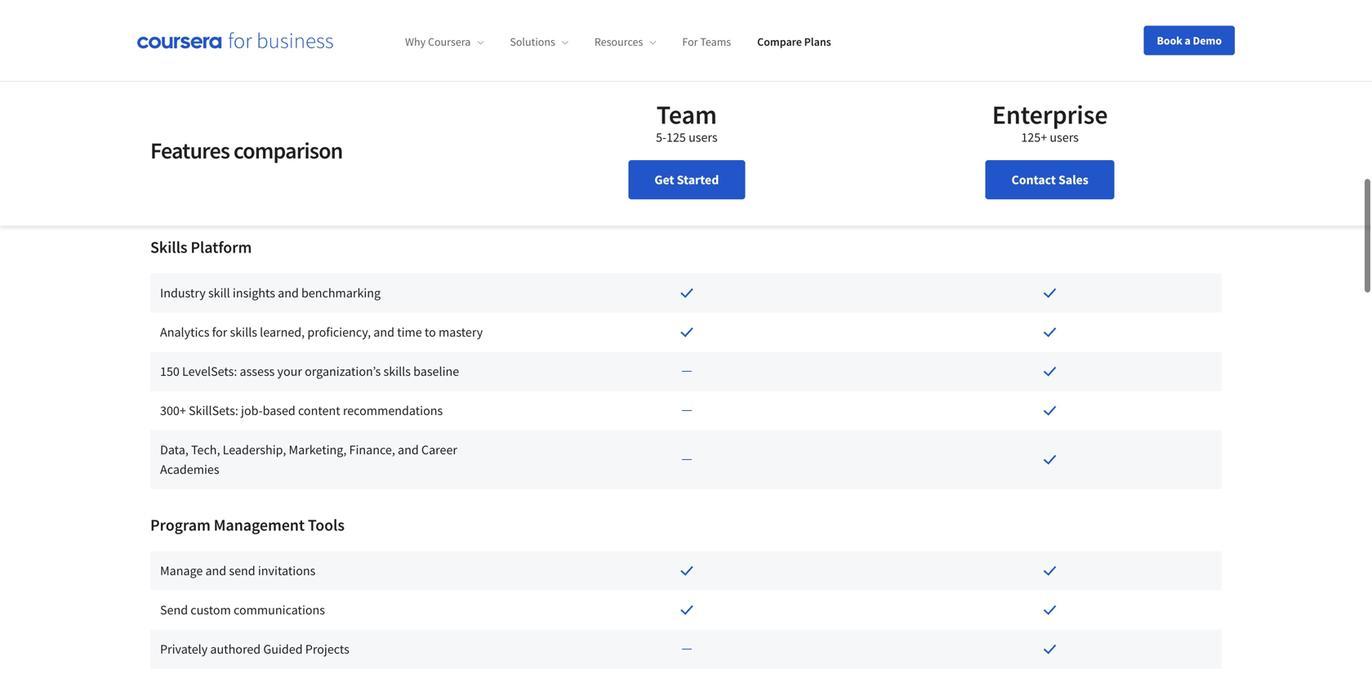Task type: describe. For each thing, give the bounding box(es) containing it.
125
[[667, 129, 686, 145]]

mastery
[[439, 324, 483, 340]]

management
[[214, 515, 305, 535]]

and left "send"
[[205, 563, 226, 579]]

features comparison
[[150, 136, 343, 165]]

enterprise
[[993, 98, 1108, 131]]

authored
[[210, 641, 261, 657]]

skillsets:
[[189, 402, 238, 419]]

based
[[263, 402, 296, 419]]

and left time
[[374, 324, 395, 340]]

a
[[1185, 33, 1191, 48]]

300+
[[160, 402, 186, 419]]

data, tech, leadership, marketing, finance, and career academies
[[160, 442, 458, 478]]

book a demo button
[[1144, 26, 1235, 55]]

resources
[[595, 34, 643, 49]]

baseline
[[414, 363, 459, 380]]

get started
[[655, 172, 719, 188]]

assess
[[240, 363, 275, 380]]

career
[[422, 442, 458, 458]]

1 vertical spatial skills
[[384, 363, 411, 380]]

300+ skillsets: job-based content recommendations
[[160, 402, 443, 419]]

academies
[[160, 461, 219, 478]]

send custom communications
[[160, 602, 325, 618]]

plans
[[805, 34, 832, 49]]

recommendations
[[343, 402, 443, 419]]

learners
[[319, 144, 364, 161]]

coursera
[[428, 34, 471, 49]]

started
[[677, 172, 719, 188]]

and right insights
[[278, 285, 299, 301]]

priority technical support for learners
[[160, 144, 364, 161]]

to
[[425, 324, 436, 340]]

enterprise 125+ users
[[993, 98, 1108, 145]]

why coursera
[[405, 34, 471, 49]]

analytics
[[160, 324, 210, 340]]

why coursera link
[[405, 34, 484, 49]]

technical
[[203, 144, 253, 161]]

leadership,
[[223, 442, 286, 458]]

users inside team 5-125 users
[[689, 129, 718, 145]]

program management tools
[[150, 515, 345, 535]]

projects
[[305, 641, 350, 657]]

team 5-125 users
[[656, 98, 718, 145]]

team
[[657, 98, 717, 131]]

features
[[150, 136, 230, 165]]

1 vertical spatial for
[[212, 324, 227, 340]]

send
[[229, 563, 255, 579]]

for
[[683, 34, 698, 49]]

book
[[1157, 33, 1183, 48]]

for teams link
[[683, 34, 731, 49]]

finance,
[[349, 442, 395, 458]]

privately
[[160, 641, 208, 657]]

skill
[[208, 285, 230, 301]]

send
[[160, 602, 188, 618]]

5-
[[656, 129, 667, 145]]

skills
[[150, 237, 187, 257]]

analytics for skills learned, proficiency, and time to mastery
[[160, 324, 483, 340]]



Task type: vqa. For each thing, say whether or not it's contained in the screenshot.
Coursera image
no



Task type: locate. For each thing, give the bounding box(es) containing it.
priority
[[160, 144, 201, 161]]

levelsets:
[[182, 363, 237, 380]]

tools
[[308, 515, 345, 535]]

guided
[[263, 641, 303, 657]]

1 horizontal spatial skills
[[384, 363, 411, 380]]

compare
[[758, 34, 802, 49]]

compare plans link
[[758, 34, 832, 49]]

custom
[[191, 602, 231, 618]]

for right analytics
[[212, 324, 227, 340]]

skills
[[230, 324, 257, 340], [384, 363, 411, 380]]

get
[[655, 172, 675, 188]]

industry
[[160, 285, 206, 301]]

0 horizontal spatial for
[[212, 324, 227, 340]]

skills platform
[[150, 237, 252, 257]]

0 vertical spatial skills
[[230, 324, 257, 340]]

150
[[160, 363, 180, 380]]

get started link
[[629, 160, 745, 199]]

0 horizontal spatial users
[[689, 129, 718, 145]]

teams
[[701, 34, 731, 49]]

why
[[405, 34, 426, 49]]

content
[[298, 402, 340, 419]]

2 users from the left
[[1050, 129, 1079, 145]]

skills left the learned,
[[230, 324, 257, 340]]

and left career
[[398, 442, 419, 458]]

your
[[277, 363, 302, 380]]

coursera for business image
[[137, 32, 333, 49]]

users right 125+
[[1050, 129, 1079, 145]]

platform
[[191, 237, 252, 257]]

book a demo
[[1157, 33, 1222, 48]]

organization's
[[305, 363, 381, 380]]

0 horizontal spatial skills
[[230, 324, 257, 340]]

manage and send invitations
[[160, 563, 316, 579]]

program
[[150, 515, 211, 535]]

contact
[[1012, 172, 1056, 188]]

150 levelsets: assess your organization's skills baseline
[[160, 363, 459, 380]]

and inside data, tech, leadership, marketing, finance, and career academies
[[398, 442, 419, 458]]

contact sales
[[1012, 172, 1089, 188]]

learned,
[[260, 324, 305, 340]]

for
[[302, 144, 317, 161], [212, 324, 227, 340]]

125+
[[1022, 129, 1048, 145]]

sales
[[1059, 172, 1089, 188]]

manage
[[160, 563, 203, 579]]

solutions
[[510, 34, 556, 49]]

tech,
[[191, 442, 220, 458]]

for right support on the left top of the page
[[302, 144, 317, 161]]

1 horizontal spatial users
[[1050, 129, 1079, 145]]

demo
[[1193, 33, 1222, 48]]

data,
[[160, 442, 189, 458]]

privately authored guided projects
[[160, 641, 350, 657]]

0 vertical spatial for
[[302, 144, 317, 161]]

compare plans
[[758, 34, 832, 49]]

users
[[689, 129, 718, 145], [1050, 129, 1079, 145]]

users inside enterprise 125+ users
[[1050, 129, 1079, 145]]

contact sales link
[[986, 160, 1115, 199]]

job-
[[241, 402, 263, 419]]

1 horizontal spatial for
[[302, 144, 317, 161]]

skills left baseline
[[384, 363, 411, 380]]

proficiency,
[[308, 324, 371, 340]]

insights
[[233, 285, 275, 301]]

and
[[278, 285, 299, 301], [374, 324, 395, 340], [398, 442, 419, 458], [205, 563, 226, 579]]

comparison
[[234, 136, 343, 165]]

solutions link
[[510, 34, 569, 49]]

resources link
[[595, 34, 656, 49]]

1 users from the left
[[689, 129, 718, 145]]

communications
[[234, 602, 325, 618]]

marketing,
[[289, 442, 347, 458]]

support
[[256, 144, 299, 161]]

invitations
[[258, 563, 316, 579]]

time
[[397, 324, 422, 340]]

users right 125
[[689, 129, 718, 145]]

benchmarking
[[302, 285, 381, 301]]

for teams
[[683, 34, 731, 49]]

industry skill insights and benchmarking
[[160, 285, 381, 301]]



